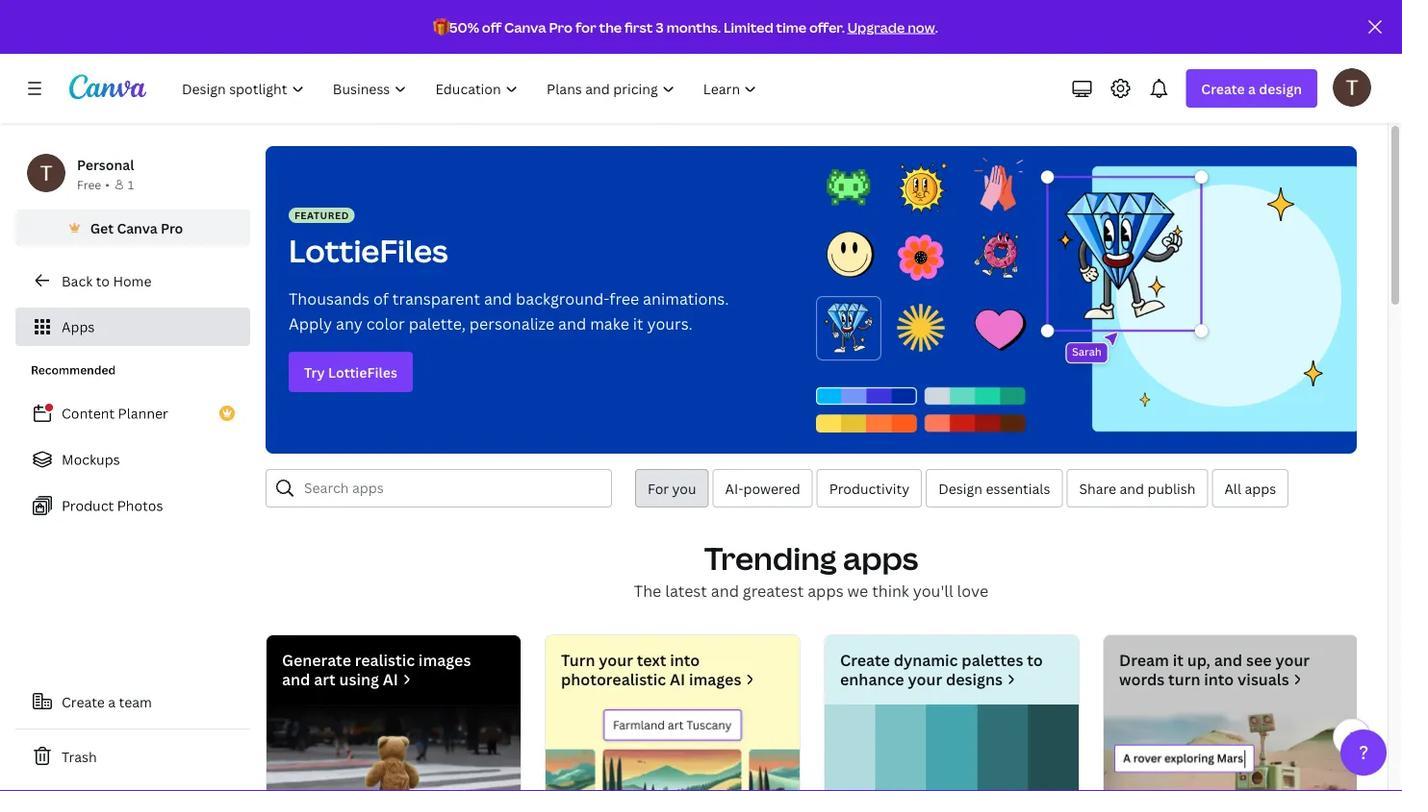 Task type: describe. For each thing, give the bounding box(es) containing it.
personalize
[[469, 314, 554, 334]]

canva inside button
[[117, 219, 157, 237]]

powered
[[743, 480, 800, 498]]

turn
[[1168, 670, 1200, 690]]

generate realistic images and art using ai
[[282, 651, 471, 690]]

we
[[847, 581, 868, 602]]

create dynamic palettes to enhance your designs
[[840, 651, 1043, 690]]

trending
[[704, 538, 837, 580]]

•
[[105, 177, 110, 192]]

create for create a design
[[1201, 79, 1245, 98]]

for you
[[648, 480, 696, 498]]

all apps
[[1225, 480, 1276, 498]]

list containing content planner
[[15, 395, 250, 525]]

0 vertical spatial canva
[[504, 18, 546, 36]]

home
[[113, 272, 152, 290]]

apps for all
[[1245, 480, 1276, 498]]

off
[[482, 18, 502, 36]]

1 horizontal spatial pro
[[549, 18, 573, 36]]

ai-
[[725, 480, 743, 498]]

for
[[575, 18, 596, 36]]

images inside turn your text into photorealistic ai images
[[689, 670, 741, 690]]

for you button
[[635, 470, 709, 508]]

up,
[[1187, 651, 1211, 671]]

ai-powered button
[[713, 470, 813, 508]]

3
[[656, 18, 664, 36]]

trending apps the latest and greatest apps we think you'll love
[[634, 538, 988, 602]]

and inside trending apps the latest and greatest apps we think you'll love
[[711, 581, 739, 602]]

generate
[[282, 651, 351, 671]]

transparent
[[392, 289, 480, 309]]

50%
[[449, 18, 479, 36]]

2 vertical spatial apps
[[808, 581, 844, 602]]

apps
[[62, 318, 95, 336]]

dall·e image
[[267, 705, 521, 792]]

designs
[[946, 670, 1003, 690]]

free •
[[77, 177, 110, 192]]

trash
[[62, 748, 97, 766]]

realistic
[[355, 651, 415, 671]]

a for design
[[1248, 79, 1256, 98]]

mockups link
[[15, 441, 250, 479]]

love
[[957, 581, 988, 602]]

generate realistic images and art using ai button
[[266, 635, 522, 792]]

your for dream it up, and see your words turn into visuals
[[1275, 651, 1310, 671]]

shade image
[[825, 705, 1079, 792]]

1
[[128, 177, 134, 192]]

and inside dream it up, and see your words turn into visuals
[[1214, 651, 1242, 671]]

palette,
[[409, 314, 466, 334]]

mockups
[[62, 451, 120, 469]]

it inside dream it up, and see your words turn into visuals
[[1173, 651, 1184, 671]]

upgrade now button
[[847, 18, 935, 36]]

you
[[672, 480, 696, 498]]

your for create dynamic palettes to enhance your designs
[[908, 670, 942, 690]]

0 horizontal spatial to
[[96, 272, 110, 290]]

your inside turn your text into photorealistic ai images
[[599, 651, 633, 671]]

animations.
[[643, 289, 729, 309]]

think
[[872, 581, 909, 602]]

create for create a team
[[62, 693, 105, 712]]

the
[[634, 581, 661, 602]]

yours.
[[647, 314, 693, 334]]

ai inside generate realistic images and art using ai
[[383, 670, 398, 690]]

design
[[938, 480, 982, 498]]

color
[[366, 314, 405, 334]]

all apps button
[[1212, 470, 1289, 508]]

publish
[[1147, 480, 1196, 498]]

productivity
[[829, 480, 910, 498]]

personal
[[77, 155, 134, 174]]

team
[[119, 693, 152, 712]]

for
[[648, 480, 669, 498]]

thousands of transparent and background-free animations. apply any color palette, personalize and make it yours.
[[289, 289, 729, 334]]

to inside create dynamic palettes to enhance your designs
[[1027, 651, 1043, 671]]

turn
[[561, 651, 595, 671]]

a preview image of the app named "lottiefiles" showing multiple animations with different color palettes image
[[810, 146, 1357, 454]]

.
[[935, 18, 938, 36]]

content planner
[[62, 405, 168, 423]]

photorealistic
[[561, 670, 666, 690]]

content planner link
[[15, 395, 250, 433]]

background-
[[516, 289, 609, 309]]

turn your text into photorealistic ai images
[[561, 651, 741, 690]]

of
[[373, 289, 389, 309]]

get canva pro button
[[15, 210, 250, 246]]

get
[[90, 219, 114, 237]]

design
[[1259, 79, 1302, 98]]

create dynamic palettes to enhance your designs button
[[824, 635, 1080, 792]]

text
[[637, 651, 666, 671]]

and up the personalize
[[484, 289, 512, 309]]

greatest
[[743, 581, 804, 602]]

🎁
[[433, 18, 447, 36]]

images inside generate realistic images and art using ai
[[418, 651, 471, 671]]

recommended
[[31, 362, 116, 378]]



Task type: locate. For each thing, give the bounding box(es) containing it.
it inside the thousands of transparent and background-free animations. apply any color palette, personalize and make it yours.
[[633, 314, 643, 334]]

your left designs at the right bottom
[[908, 670, 942, 690]]

canva right off
[[504, 18, 546, 36]]

create a team
[[62, 693, 152, 712]]

your left 'text' at left bottom
[[599, 651, 633, 671]]

to
[[96, 272, 110, 290], [1027, 651, 1043, 671]]

content
[[62, 405, 115, 423]]

pro
[[549, 18, 573, 36], [161, 219, 183, 237]]

create a design
[[1201, 79, 1302, 98]]

share and publish
[[1079, 480, 1196, 498]]

a for team
[[108, 693, 116, 712]]

images right realistic
[[418, 651, 471, 671]]

planner
[[118, 405, 168, 423]]

a left team
[[108, 693, 116, 712]]

1 vertical spatial create
[[840, 651, 890, 671]]

1 horizontal spatial images
[[689, 670, 741, 690]]

into inside dream it up, and see your words turn into visuals
[[1204, 670, 1234, 690]]

imagen image
[[546, 705, 800, 792]]

dream it up, and see your words turn into visuals button
[[1103, 635, 1359, 792]]

apps left 'we' on the right
[[808, 581, 844, 602]]

it left up,
[[1173, 651, 1184, 671]]

design essentials
[[938, 480, 1050, 498]]

productivity button
[[817, 470, 922, 508]]

2 horizontal spatial create
[[1201, 79, 1245, 98]]

2 ai from the left
[[670, 670, 685, 690]]

0 horizontal spatial it
[[633, 314, 643, 334]]

Input field to search for apps search field
[[304, 471, 600, 507]]

pro up back to home link
[[161, 219, 183, 237]]

apps link
[[15, 308, 250, 346]]

magic media image
[[1104, 705, 1358, 792]]

time
[[776, 18, 806, 36]]

the
[[599, 18, 622, 36]]

0 horizontal spatial a
[[108, 693, 116, 712]]

1 vertical spatial canva
[[117, 219, 157, 237]]

1 vertical spatial pro
[[161, 219, 183, 237]]

0 horizontal spatial images
[[418, 651, 471, 671]]

pro inside get canva pro button
[[161, 219, 183, 237]]

0 horizontal spatial canva
[[117, 219, 157, 237]]

apps up think
[[843, 538, 918, 580]]

back to home link
[[15, 262, 250, 300]]

0 horizontal spatial your
[[599, 651, 633, 671]]

a left design
[[1248, 79, 1256, 98]]

dream it up, and see your words turn into visuals
[[1119, 651, 1310, 690]]

thousands
[[289, 289, 370, 309]]

and left 'art' at the bottom left of the page
[[282, 670, 310, 690]]

product photos
[[62, 497, 163, 515]]

share and publish button
[[1067, 470, 1208, 508]]

months.
[[667, 18, 721, 36]]

try lottiefiles button
[[289, 352, 413, 393]]

0 vertical spatial to
[[96, 272, 110, 290]]

all
[[1225, 480, 1241, 498]]

and
[[484, 289, 512, 309], [558, 314, 586, 334], [1120, 480, 1144, 498], [711, 581, 739, 602], [1214, 651, 1242, 671], [282, 670, 310, 690]]

create for create dynamic palettes to enhance your designs
[[840, 651, 890, 671]]

your inside dream it up, and see your words turn into visuals
[[1275, 651, 1310, 671]]

0 vertical spatial pro
[[549, 18, 573, 36]]

0 horizontal spatial ai
[[383, 670, 398, 690]]

0 horizontal spatial into
[[670, 651, 700, 671]]

ai inside turn your text into photorealistic ai images
[[670, 670, 685, 690]]

and right up,
[[1214, 651, 1242, 671]]

lottiefiles right try
[[328, 363, 397, 382]]

and right share
[[1120, 480, 1144, 498]]

design essentials button
[[926, 470, 1063, 508]]

1 horizontal spatial your
[[908, 670, 942, 690]]

it right the make
[[633, 314, 643, 334]]

1 vertical spatial it
[[1173, 651, 1184, 671]]

1 vertical spatial lottiefiles
[[328, 363, 397, 382]]

enhance
[[840, 670, 904, 690]]

a inside button
[[108, 693, 116, 712]]

ai right using
[[383, 670, 398, 690]]

0 horizontal spatial pro
[[161, 219, 183, 237]]

0 vertical spatial create
[[1201, 79, 1245, 98]]

create inside create a design dropdown button
[[1201, 79, 1245, 98]]

2 horizontal spatial your
[[1275, 651, 1310, 671]]

1 horizontal spatial into
[[1204, 670, 1234, 690]]

product
[[62, 497, 114, 515]]

lottiefiles for featured lottiefiles
[[289, 230, 448, 272]]

1 horizontal spatial a
[[1248, 79, 1256, 98]]

create left dynamic
[[840, 651, 890, 671]]

1 vertical spatial to
[[1027, 651, 1043, 671]]

back to home
[[62, 272, 152, 290]]

see
[[1246, 651, 1272, 671]]

terry turtle image
[[1333, 68, 1371, 107]]

1 horizontal spatial to
[[1027, 651, 1043, 671]]

1 ai from the left
[[383, 670, 398, 690]]

get canva pro
[[90, 219, 183, 237]]

apply
[[289, 314, 332, 334]]

create inside create dynamic palettes to enhance your designs
[[840, 651, 890, 671]]

upgrade
[[847, 18, 905, 36]]

any
[[336, 314, 363, 334]]

your inside create dynamic palettes to enhance your designs
[[908, 670, 942, 690]]

a
[[1248, 79, 1256, 98], [108, 693, 116, 712]]

share
[[1079, 480, 1116, 498]]

offer.
[[809, 18, 845, 36]]

canva
[[504, 18, 546, 36], [117, 219, 157, 237]]

art
[[314, 670, 336, 690]]

apps right all
[[1245, 480, 1276, 498]]

free
[[77, 177, 101, 192]]

first
[[624, 18, 653, 36]]

top level navigation element
[[169, 69, 773, 108]]

2 vertical spatial create
[[62, 693, 105, 712]]

list
[[15, 395, 250, 525]]

now
[[908, 18, 935, 36]]

into
[[670, 651, 700, 671], [1204, 670, 1234, 690]]

ai right 'text' at left bottom
[[670, 670, 685, 690]]

and down background-
[[558, 314, 586, 334]]

0 horizontal spatial create
[[62, 693, 105, 712]]

and right latest
[[711, 581, 739, 602]]

create a design button
[[1186, 69, 1317, 108]]

1 horizontal spatial ai
[[670, 670, 685, 690]]

images right 'text' at left bottom
[[689, 670, 741, 690]]

palettes
[[962, 651, 1023, 671]]

1 vertical spatial a
[[108, 693, 116, 712]]

create left design
[[1201, 79, 1245, 98]]

using
[[339, 670, 379, 690]]

into inside turn your text into photorealistic ai images
[[670, 651, 700, 671]]

to right back
[[96, 272, 110, 290]]

0 vertical spatial lottiefiles
[[289, 230, 448, 272]]

canva right get
[[117, 219, 157, 237]]

create left team
[[62, 693, 105, 712]]

pro left for
[[549, 18, 573, 36]]

images
[[418, 651, 471, 671], [689, 670, 741, 690]]

1 vertical spatial apps
[[843, 538, 918, 580]]

into right 'text' at left bottom
[[670, 651, 700, 671]]

make
[[590, 314, 629, 334]]

0 vertical spatial it
[[633, 314, 643, 334]]

a inside dropdown button
[[1248, 79, 1256, 98]]

visuals
[[1238, 670, 1289, 690]]

your right see
[[1275, 651, 1310, 671]]

product photos link
[[15, 487, 250, 525]]

free
[[609, 289, 639, 309]]

featured
[[294, 209, 349, 222]]

lottiefiles up of
[[289, 230, 448, 272]]

🎁 50% off canva pro for the first 3 months. limited time offer. upgrade now .
[[433, 18, 938, 36]]

it
[[633, 314, 643, 334], [1173, 651, 1184, 671]]

1 horizontal spatial canva
[[504, 18, 546, 36]]

lottiefiles for try lottiefiles
[[328, 363, 397, 382]]

into right turn
[[1204, 670, 1234, 690]]

apps
[[1245, 480, 1276, 498], [843, 538, 918, 580], [808, 581, 844, 602]]

0 vertical spatial apps
[[1245, 480, 1276, 498]]

photos
[[117, 497, 163, 515]]

essentials
[[986, 480, 1050, 498]]

try
[[304, 363, 325, 382]]

and inside generate realistic images and art using ai
[[282, 670, 310, 690]]

back
[[62, 272, 93, 290]]

1 horizontal spatial it
[[1173, 651, 1184, 671]]

trash link
[[15, 738, 250, 777]]

create inside button
[[62, 693, 105, 712]]

1 horizontal spatial create
[[840, 651, 890, 671]]

0 vertical spatial a
[[1248, 79, 1256, 98]]

to right palettes
[[1027, 651, 1043, 671]]

apps for trending
[[843, 538, 918, 580]]

lottiefiles inside try lottiefiles button
[[328, 363, 397, 382]]

ai-powered
[[725, 480, 800, 498]]

dream
[[1119, 651, 1169, 671]]

apps inside 'button'
[[1245, 480, 1276, 498]]

limited
[[724, 18, 773, 36]]



Task type: vqa. For each thing, say whether or not it's contained in the screenshot.
Timer
no



